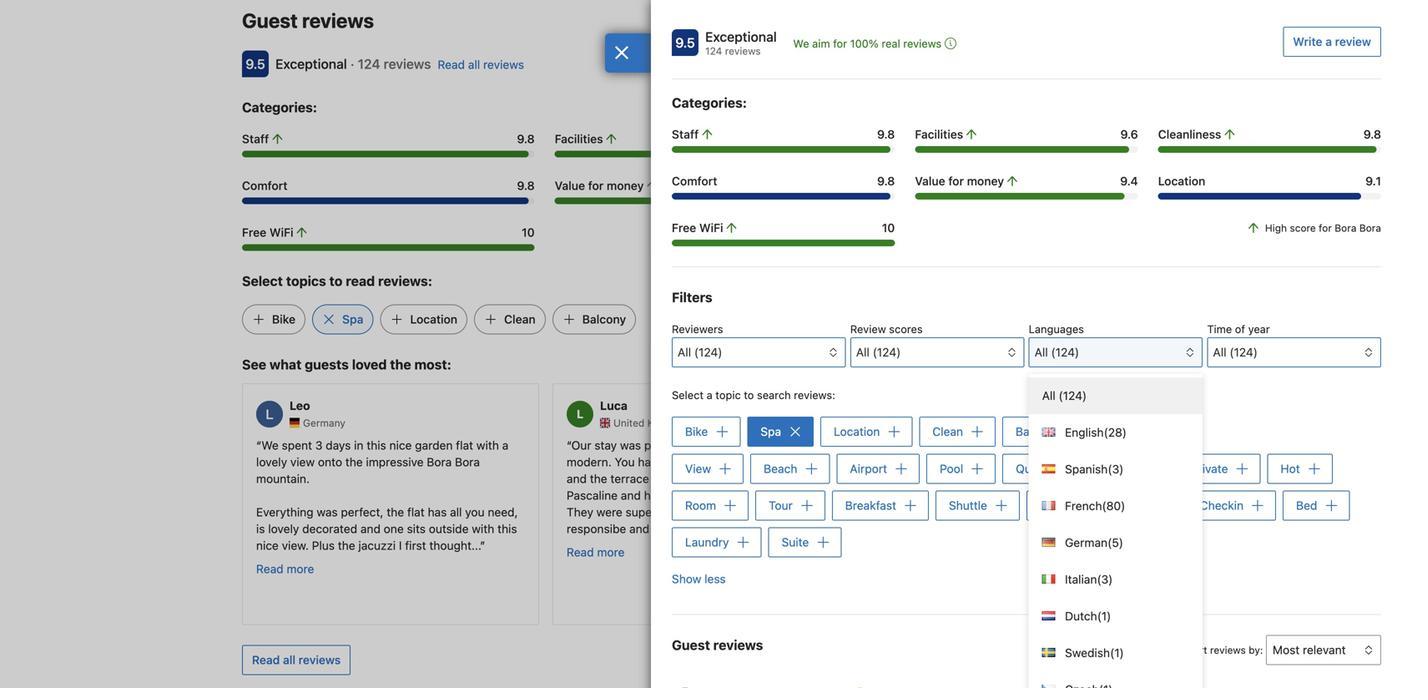 Task type: describe. For each thing, give the bounding box(es) containing it.
facilities for facilities 9.6 meter related to left review categories "element"
[[555, 132, 603, 146]]

the right loved
[[390, 357, 411, 372]]

everything
[[256, 505, 314, 519]]

decorated
[[302, 522, 358, 536]]

money for facilities 9.6 meter related to left review categories "element"
[[607, 179, 644, 192]]

all for time of year
[[1214, 345, 1227, 359]]

0 horizontal spatial free
[[242, 225, 267, 239]]

0 vertical spatial is
[[747, 438, 755, 452]]

for inside the " pascaline was amazing with her communication and willingness to help with anything. the accommodation was very good and we enjoyed using the hot tub. it was great to have free use of the bicycles too. thank you pascaline for making our first...
[[1083, 505, 1098, 519]]

anything.
[[1029, 455, 1079, 469]]

staff for staff 9.8 meter corresponding to left review categories "element"
[[242, 132, 269, 146]]

this is a carousel with rotating slides. it displays featured reviews of the property. use next and previous buttons to navigate. region
[[229, 377, 1174, 632]]

0 vertical spatial flat
[[456, 438, 474, 452]]

0 vertical spatial clean
[[505, 312, 536, 326]]

communication
[[1056, 438, 1139, 452]]

by:
[[1249, 644, 1264, 656]]

the inside " our stay was perfect. the place is big,clean and modern. you have a nice view to the mountain and the terrace is amazing for breakfast. pascaline and her friend made our stay special. they were super flexible and always very responsibe and kind....
[[690, 438, 711, 452]]

0 horizontal spatial nice
[[256, 539, 279, 552]]

always
[[725, 505, 761, 519]]

united kingdom image
[[600, 418, 610, 428]]

(124) for reviewers
[[695, 345, 723, 359]]

0 vertical spatial balcony
[[583, 312, 626, 326]]

the down in
[[346, 455, 363, 469]]

1 vertical spatial lovely
[[268, 522, 299, 536]]

making
[[1101, 505, 1140, 519]]

score
[[1291, 222, 1317, 234]]

view.
[[282, 539, 309, 552]]

new
[[924, 417, 945, 429]]

filters
[[672, 289, 713, 305]]

view inside " our stay was perfect. the place is big,clean and modern. you have a nice view to the mountain and the terrace is amazing for breakfast. pascaline and her friend made our stay special. they were super flexible and always very responsibe and kind....
[[702, 455, 726, 469]]

select topics to read reviews:
[[242, 273, 433, 289]]

united
[[614, 417, 645, 429]]

select for select a topic to search reviews:
[[672, 389, 704, 401]]

all (124) up english
[[1043, 389, 1087, 403]]

we inside " we spent 3 days in this nice garden flat with a lovely view onto the impressive bora bora mountain. everything was perfect, the flat has all you need, is lovely decorated and one sits outside with this nice view. plus the jacuzzi i first thought...
[[262, 438, 279, 452]]

1 horizontal spatial balcony
[[1016, 425, 1059, 438]]

coffee
[[1112, 498, 1148, 512]]

english
[[1056, 425, 1104, 439]]

it
[[976, 489, 983, 502]]

in
[[354, 438, 364, 452]]

search
[[757, 389, 791, 401]]

all (124) button for review scores
[[851, 337, 1025, 367]]

and up mountain
[[810, 438, 830, 452]]

2 horizontal spatial pascaline
[[1029, 505, 1080, 519]]

suite
[[782, 535, 809, 549]]

germany image
[[290, 418, 300, 428]]

less
[[705, 572, 726, 586]]

sits
[[407, 522, 426, 536]]

terrace
[[611, 472, 650, 486]]

all for review scores
[[857, 345, 870, 359]]

to left read
[[330, 273, 343, 289]]

1 horizontal spatial reviews:
[[794, 389, 836, 401]]

close image
[[615, 46, 630, 59]]

0 vertical spatial stay
[[595, 438, 617, 452]]

quiet
[[1017, 462, 1046, 475]]

reviews inside exceptional 124 reviews
[[725, 45, 761, 57]]

the up one
[[387, 505, 404, 519]]

1 horizontal spatial guest reviews
[[672, 637, 764, 653]]

breakfast
[[846, 498, 897, 512]]

view
[[686, 462, 712, 475]]

we
[[1072, 472, 1087, 486]]

great
[[1010, 489, 1038, 502]]

more for responsibe
[[597, 545, 625, 559]]

exceptional 124 reviews
[[706, 29, 777, 57]]

the up breakfast.
[[744, 455, 761, 469]]

read more for " we spent 3 days in this nice garden flat with a lovely view onto the impressive bora bora mountain. everything was perfect, the flat has all you need, is lovely decorated and one sits outside with this nice view. plus the jacuzzi i first thought...
[[256, 562, 314, 576]]

languages
[[1029, 323, 1085, 335]]

perfect,
[[341, 505, 384, 519]]

staff for staff 9.8 meter associated with the rightmost review categories "element"
[[672, 127, 699, 141]]

value for facilities 9.6 meter related to left review categories "element"
[[555, 179, 585, 192]]

dutch
[[1056, 609, 1098, 623]]

bed
[[1297, 498, 1318, 512]]

read more button for " our stay was perfect. the place is big,clean and modern. you have a nice view to the mountain and the terrace is amazing for breakfast. pascaline and her friend made our stay special. they were super flexible and always very responsibe and kind....
[[567, 544, 625, 561]]

all (124) for time of year
[[1214, 345, 1259, 359]]

for inside " our stay was perfect. the place is big,clean and modern. you have a nice view to the mountain and the terrace is amazing for breakfast. pascaline and her friend made our stay special. they were super flexible and always very responsibe and kind....
[[713, 472, 728, 486]]

you inside the " pascaline was amazing with her communication and willingness to help with anything. the accommodation was very good and we enjoyed using the hot tub. it was great to have free use of the bicycles too. thank you pascaline for making our first...
[[1006, 505, 1025, 519]]

more for the
[[287, 562, 314, 576]]

need,
[[488, 505, 518, 519]]

has
[[428, 505, 447, 519]]

we aim for 100% real reviews button
[[794, 35, 957, 52]]

(1) for dutch
[[1098, 609, 1112, 623]]

money for facilities 9.6 meter corresponding to the rightmost review categories "element"
[[968, 174, 1005, 188]]

0 horizontal spatial 9.4
[[830, 179, 848, 192]]

1 vertical spatial guest
[[672, 637, 711, 653]]

time of year
[[1208, 323, 1271, 335]]

categories: for left review categories "element"
[[242, 99, 317, 115]]

with right 'garden'
[[477, 438, 499, 452]]

the up the bicycles
[[910, 489, 927, 502]]

write
[[1294, 35, 1323, 48]]

124 inside exceptional 124 reviews
[[706, 45, 723, 57]]

all up english
[[1043, 389, 1056, 403]]

they
[[567, 505, 594, 519]]

1 horizontal spatial clean
[[933, 425, 964, 438]]

1 vertical spatial is
[[653, 472, 661, 486]]

0 vertical spatial lovely
[[256, 455, 287, 469]]

car
[[1041, 498, 1059, 512]]

all (124) button
[[1208, 337, 1382, 367]]

most:
[[415, 357, 452, 372]]

a inside button
[[1326, 35, 1333, 48]]

all (124) for reviewers
[[678, 345, 723, 359]]

0 vertical spatial bike
[[272, 312, 296, 326]]

staff 9.8 meter for the rightmost review categories "element"
[[672, 146, 895, 153]]

accommodation
[[878, 472, 964, 486]]

0 horizontal spatial reviews:
[[378, 273, 433, 289]]

year
[[1249, 323, 1271, 335]]

10 for free wifi 10 meter related to the rightmost review categories "element"
[[883, 221, 895, 235]]

special.
[[780, 489, 821, 502]]

1 horizontal spatial free
[[672, 221, 697, 235]]

and down modern.
[[567, 472, 587, 486]]

review
[[1336, 35, 1372, 48]]

with down need,
[[472, 522, 495, 536]]

real
[[882, 37, 901, 50]]

high score for bora bora
[[1266, 222, 1382, 234]]

the down using
[[878, 505, 895, 519]]

kitchen
[[1098, 462, 1139, 475]]

and down "anything."
[[1049, 472, 1069, 486]]

1 horizontal spatial stay
[[754, 489, 776, 502]]

impressive
[[366, 455, 424, 469]]

to inside " our stay was perfect. the place is big,clean and modern. you have a nice view to the mountain and the terrace is amazing for breakfast. pascaline and her friend made our stay special. they were super flexible and always very responsibe and kind....
[[730, 455, 740, 469]]

breakfast.
[[731, 472, 785, 486]]

show less
[[672, 572, 726, 586]]

1 horizontal spatial review categories element
[[672, 93, 747, 113]]

a left topic
[[707, 389, 713, 401]]

of inside the " pascaline was amazing with her communication and willingness to help with anything. the accommodation was very good and we enjoyed using the hot tub. it was great to have free use of the bicycles too. thank you pascaline for making our first...
[[1131, 489, 1142, 502]]

1 horizontal spatial 9.4
[[1121, 174, 1139, 188]]

hot
[[1281, 462, 1301, 475]]

0 vertical spatial this
[[367, 438, 386, 452]]

a inside " our stay was perfect. the place is big,clean and modern. you have a nice view to the mountain and the terrace is amazing for breakfast. pascaline and her friend made our stay special. they were super flexible and always very responsibe and kind....
[[667, 455, 673, 469]]

outside
[[429, 522, 469, 536]]

super
[[626, 505, 657, 519]]

topics
[[286, 273, 326, 289]]

comfort for staff 9.8 meter corresponding to left review categories "element"
[[242, 179, 288, 192]]

value for money 9.4 meter for facilities 9.6 meter related to left review categories "element"
[[555, 197, 848, 204]]

bicycles
[[898, 505, 942, 519]]

were
[[597, 505, 623, 519]]

tour
[[769, 498, 793, 512]]

willingness
[[901, 455, 960, 469]]

jacuzzi
[[359, 539, 396, 552]]

facilities for facilities 9.6 meter corresponding to the rightmost review categories "element"
[[916, 127, 964, 141]]

nice inside " our stay was perfect. the place is big,clean and modern. you have a nice view to the mountain and the terrace is amazing for breakfast. pascaline and her friend made our stay special. they were super flexible and always very responsibe and kind....
[[676, 455, 699, 469]]

what
[[270, 357, 302, 372]]

german
[[1056, 536, 1108, 549]]

read inside read all reviews button
[[252, 653, 280, 667]]

first
[[405, 539, 426, 552]]

is inside " we spent 3 days in this nice garden flat with a lovely view onto the impressive bora bora mountain. everything was perfect, the flat has all you need, is lovely decorated and one sits outside with this nice view. plus the jacuzzi i first thought...
[[256, 522, 265, 536]]

1 horizontal spatial pascaline
[[883, 438, 934, 452]]

9.6 for facilities 9.6 meter related to left review categories "element"
[[830, 132, 848, 146]]

0 vertical spatial spa
[[342, 312, 364, 326]]

place
[[714, 438, 743, 452]]

was inside " our stay was perfect. the place is big,clean and modern. you have a nice view to the mountain and the terrace is amazing for breakfast. pascaline and her friend made our stay special. they were super flexible and always very responsibe and kind....
[[620, 438, 642, 452]]

we inside the we aim for 100% real reviews button
[[794, 37, 810, 50]]

(124) for time of year
[[1230, 345, 1259, 359]]

sort
[[1188, 644, 1208, 656]]

2 horizontal spatial "
[[928, 522, 934, 536]]

her inside the " pascaline was amazing with her communication and willingness to help with anything. the accommodation was very good and we enjoyed using the hot tub. it was great to have free use of the bicycles too. thank you pascaline for making our first...
[[1036, 438, 1053, 452]]

9.5 for exceptional 124 reviews
[[676, 35, 695, 51]]

spent
[[282, 438, 312, 452]]

location 9.1 meter for value for money 9.4 meter associated with facilities 9.6 meter related to left review categories "element"
[[868, 197, 1161, 204]]

(3) for italian
[[1098, 572, 1114, 586]]

1 vertical spatial flat
[[407, 505, 425, 519]]

1 horizontal spatial bike
[[686, 425, 708, 438]]

have inside the " pascaline was amazing with her communication and willingness to help with anything. the accommodation was very good and we enjoyed using the hot tub. it was great to have free use of the bicycles too. thank you pascaline for making our first...
[[1055, 489, 1081, 502]]

(5)
[[1108, 536, 1124, 549]]

rated exceptional element for 124 reviews
[[706, 27, 777, 47]]

spanish
[[1056, 462, 1108, 476]]

facilities 9.6 meter for left review categories "element"
[[555, 151, 848, 157]]

hot
[[931, 489, 948, 502]]

help
[[977, 455, 1000, 469]]

(1) for swedish
[[1111, 646, 1125, 660]]

and inside " we spent 3 days in this nice garden flat with a lovely view onto the impressive bora bora mountain. everything was perfect, the flat has all you need, is lovely decorated and one sits outside with this nice view. plus the jacuzzi i first thought...
[[361, 522, 381, 536]]

you inside " we spent 3 days in this nice garden flat with a lovely view onto the impressive bora bora mountain. everything was perfect, the flat has all you need, is lovely decorated and one sits outside with this nice view. plus the jacuzzi i first thought...
[[465, 505, 485, 519]]

was up it in the bottom right of the page
[[967, 472, 988, 486]]

value for facilities 9.6 meter corresponding to the rightmost review categories "element"
[[916, 174, 946, 188]]

cleanliness for facilities 9.6 meter related to left review categories "element"
[[868, 132, 931, 146]]

with up good
[[1003, 455, 1026, 469]]

all (124) for languages
[[1035, 345, 1080, 359]]

3
[[315, 438, 323, 452]]

kingdom
[[648, 417, 690, 429]]

sort reviews by:
[[1188, 644, 1264, 656]]

1 horizontal spatial this
[[498, 522, 517, 536]]

comfort 9.8 meter for staff 9.8 meter associated with the rightmost review categories "element"
[[672, 193, 895, 200]]

(3) for spanish
[[1108, 462, 1124, 476]]



Task type: vqa. For each thing, say whether or not it's contained in the screenshot.


Task type: locate. For each thing, give the bounding box(es) containing it.
0 vertical spatial more
[[597, 545, 625, 559]]

stay down united kingdom icon
[[595, 438, 617, 452]]

(3) up use at the right bottom of page
[[1108, 462, 1124, 476]]

the down communication
[[1082, 455, 1102, 469]]

pool
[[940, 462, 964, 475]]

0 horizontal spatial "
[[256, 438, 262, 452]]

loved
[[352, 357, 387, 372]]

all (124) down review scores
[[857, 345, 901, 359]]

0 horizontal spatial of
[[1131, 489, 1142, 502]]

2 vertical spatial pascaline
[[1029, 505, 1080, 519]]

(28)
[[1104, 425, 1127, 439]]

cleanliness for facilities 9.6 meter corresponding to the rightmost review categories "element"
[[1159, 127, 1222, 141]]

read more down responsibe
[[567, 545, 625, 559]]

very down 'help'
[[992, 472, 1015, 486]]

value for money 9.4 meter
[[916, 193, 1139, 200], [555, 197, 848, 204]]

all for languages
[[1035, 345, 1049, 359]]

0 horizontal spatial facilities
[[555, 132, 603, 146]]

use
[[1109, 489, 1128, 502]]

1 vertical spatial of
[[1131, 489, 1142, 502]]

exceptional left the ·
[[276, 56, 347, 72]]

of left "year"
[[1236, 323, 1246, 335]]

" up modern.
[[567, 438, 572, 452]]

scored 9.5 element for exceptional · 124 reviews
[[242, 50, 269, 77]]

her inside " our stay was perfect. the place is big,clean and modern. you have a nice view to the mountain and the terrace is amazing for breakfast. pascaline and her friend made our stay special. they were super flexible and always very responsibe and kind....
[[644, 489, 662, 502]]

0 horizontal spatial 124
[[358, 56, 381, 72]]

0 horizontal spatial read all reviews
[[252, 653, 341, 667]]

pascaline up they
[[567, 489, 618, 502]]

1 horizontal spatial read all reviews
[[438, 58, 524, 71]]

friend
[[665, 489, 697, 502]]

topic
[[716, 389, 741, 401]]

select for select topics to read reviews:
[[242, 273, 283, 289]]

2 you from the left
[[1006, 505, 1025, 519]]

1 horizontal spatial spa
[[761, 425, 782, 438]]

9.1 for facilities 9.6 meter related to left review categories "element"
[[1145, 179, 1161, 192]]

nice down perfect.
[[676, 455, 699, 469]]

all (124) button down scores on the top right of the page
[[851, 337, 1025, 367]]

have inside " our stay was perfect. the place is big,clean and modern. you have a nice view to the mountain and the terrace is amazing for breakfast. pascaline and her friend made our stay special. they were super flexible and always very responsibe and kind....
[[638, 455, 664, 469]]

nice left view.
[[256, 539, 279, 552]]

reviews: right search
[[794, 389, 836, 401]]

(124) down the reviewers
[[695, 345, 723, 359]]

rated exceptional element left the ·
[[276, 56, 347, 72]]

time
[[1208, 323, 1233, 335]]

" for " pascaline was amazing with her communication and willingness to help with anything. the accommodation was very good and we enjoyed using the hot tub. it was great to have free use of the bicycles too. thank you pascaline for making our first...
[[878, 438, 883, 452]]

using
[[878, 489, 907, 502]]

0 horizontal spatial "
[[480, 539, 486, 552]]

wifi for free wifi 10 meter related to the rightmost review categories "element"
[[700, 221, 724, 235]]

0 horizontal spatial value for money 9.4 meter
[[555, 197, 848, 204]]

amazing up friend
[[665, 472, 710, 486]]

" for " we spent 3 days in this nice garden flat with a lovely view onto the impressive bora bora mountain. everything was perfect, the flat has all you need, is lovely decorated and one sits outside with this nice view. plus the jacuzzi i first thought...
[[256, 438, 262, 452]]

nice up impressive
[[390, 438, 412, 452]]

united kingdom
[[614, 417, 690, 429]]

our left first...
[[878, 522, 895, 536]]

to left 'help'
[[963, 455, 974, 469]]

value for money 9.4 meter for facilities 9.6 meter corresponding to the rightmost review categories "element"
[[916, 193, 1139, 200]]

is right the place
[[747, 438, 755, 452]]

all inside " we spent 3 days in this nice garden flat with a lovely view onto the impressive bora bora mountain. everything was perfect, the flat has all you need, is lovely decorated and one sits outside with this nice view. plus the jacuzzi i first thought...
[[450, 505, 462, 519]]

read more button for " we spent 3 days in this nice garden flat with a lovely view onto the impressive bora bora mountain. everything was perfect, the flat has all you need, is lovely decorated and one sits outside with this nice view. plus the jacuzzi i first thought...
[[256, 561, 314, 577]]

cleanliness 9.8 meter
[[1159, 146, 1382, 153], [868, 151, 1161, 157]]

scores
[[890, 323, 923, 335]]

"
[[688, 522, 693, 536], [928, 522, 934, 536], [480, 539, 486, 552]]

0 vertical spatial guest
[[242, 9, 298, 32]]

all (124) button up all (124) link
[[1029, 337, 1204, 367]]

spa down read
[[342, 312, 364, 326]]

0 horizontal spatial staff
[[242, 132, 269, 146]]

spa
[[342, 312, 364, 326], [761, 425, 782, 438]]

" left 'spent' on the bottom of the page
[[256, 438, 262, 452]]

(124) inside button
[[1230, 345, 1259, 359]]

and down terrace in the left bottom of the page
[[621, 489, 641, 502]]

1 horizontal spatial her
[[1036, 438, 1053, 452]]

very inside the " pascaline was amazing with her communication and willingness to help with anything. the accommodation was very good and we enjoyed using the hot tub. it was great to have free use of the bicycles too. thank you pascaline for making our first...
[[992, 472, 1015, 486]]

a up need,
[[502, 438, 509, 452]]

view inside " we spent 3 days in this nice garden flat with a lovely view onto the impressive bora bora mountain. everything was perfect, the flat has all you need, is lovely decorated and one sits outside with this nice view. plus the jacuzzi i first thought...
[[291, 455, 315, 469]]

0 horizontal spatial review categories element
[[242, 97, 317, 117]]

9.6
[[1121, 127, 1139, 141], [830, 132, 848, 146]]

0 horizontal spatial value
[[555, 179, 585, 192]]

wifi for free wifi 10 meter for left review categories "element"
[[270, 225, 294, 239]]

0 vertical spatial read all reviews
[[438, 58, 524, 71]]

free wifi 10 meter
[[672, 240, 895, 246], [242, 244, 535, 251]]

1 vertical spatial spa
[[761, 425, 782, 438]]

clean
[[505, 312, 536, 326], [933, 425, 964, 438]]

0 horizontal spatial free wifi 10 meter
[[242, 244, 535, 251]]

1 vertical spatial bike
[[686, 425, 708, 438]]

this
[[367, 438, 386, 452], [498, 522, 517, 536]]

value for money
[[916, 174, 1005, 188], [555, 179, 644, 192]]

see
[[242, 357, 266, 372]]

our inside the " pascaline was amazing with her communication and willingness to help with anything. the accommodation was very good and we enjoyed using the hot tub. it was great to have free use of the bicycles too. thank you pascaline for making our first...
[[878, 522, 895, 536]]

1 horizontal spatial staff
[[672, 127, 699, 141]]

our up the always
[[733, 489, 751, 502]]

staff 9.8 meter for left review categories "element"
[[242, 151, 535, 157]]

the inside the " pascaline was amazing with her communication and willingness to help with anything. the accommodation was very good and we enjoyed using the hot tub. it was great to have free use of the bicycles too. thank you pascaline for making our first...
[[1082, 455, 1102, 469]]

see what guests loved the most:
[[242, 357, 452, 372]]

3 " from the left
[[878, 438, 883, 452]]

all (124) button up select a topic to search reviews:
[[672, 337, 846, 367]]

all down languages
[[1035, 345, 1049, 359]]

1 horizontal spatial value for money 9.4 meter
[[916, 193, 1139, 200]]

amazing up 'help'
[[961, 438, 1007, 452]]

1 horizontal spatial our
[[878, 522, 895, 536]]

0 horizontal spatial select
[[242, 273, 283, 289]]

free wifi for free wifi 10 meter related to the rightmost review categories "element"
[[672, 221, 724, 235]]

exceptional
[[706, 29, 777, 45], [276, 56, 347, 72]]

and up using
[[878, 455, 898, 469]]

free wifi up filters
[[672, 221, 724, 235]]

1 horizontal spatial you
[[1006, 505, 1025, 519]]

1 horizontal spatial more
[[597, 545, 625, 559]]

1 horizontal spatial "
[[688, 522, 693, 536]]

onto
[[318, 455, 342, 469]]

read more for " our stay was perfect. the place is big,clean and modern. you have a nice view to the mountain and the terrace is amazing for breakfast. pascaline and her friend made our stay special. they were super flexible and always very responsibe and kind....
[[567, 545, 625, 559]]

0 vertical spatial pascaline
[[883, 438, 934, 452]]

enjoyed
[[1090, 472, 1133, 486]]

all inside read all reviews button
[[283, 653, 296, 667]]

exceptional for ·
[[276, 56, 347, 72]]

room
[[686, 498, 717, 512]]

" for " our stay was perfect. the place is big,clean and modern. you have a nice view to the mountain and the terrace is amazing for breakfast. pascaline and her friend made our stay special. they were super flexible and always very responsibe and kind....
[[567, 438, 572, 452]]

9.4
[[1121, 174, 1139, 188], [830, 179, 848, 192]]

0 horizontal spatial comfort
[[242, 179, 288, 192]]

select left topics
[[242, 273, 283, 289]]

location 9.1 meter for value for money 9.4 meter for facilities 9.6 meter corresponding to the rightmost review categories "element"
[[1159, 193, 1382, 200]]

reviewers
[[672, 323, 724, 335]]

(124) for review scores
[[873, 345, 901, 359]]

scored 9.5 element for exceptional 124 reviews
[[672, 29, 699, 56]]

read more down view.
[[256, 562, 314, 576]]

mountain.
[[256, 472, 310, 486]]

private
[[1192, 462, 1229, 475]]

have down we
[[1055, 489, 1081, 502]]

" right first
[[480, 539, 486, 552]]

our
[[733, 489, 751, 502], [878, 522, 895, 536]]

2 " from the left
[[567, 438, 572, 452]]

free wifi for free wifi 10 meter for left review categories "element"
[[242, 225, 294, 239]]

review scores
[[851, 323, 923, 335]]

read more
[[567, 545, 625, 559], [256, 562, 314, 576]]

to right topic
[[744, 389, 754, 401]]

0 horizontal spatial cleanliness
[[868, 132, 931, 146]]

amazing inside the " pascaline was amazing with her communication and willingness to help with anything. the accommodation was very good and we enjoyed using the hot tub. it was great to have free use of the bicycles too. thank you pascaline for making our first...
[[961, 438, 1007, 452]]

flexible
[[660, 505, 698, 519]]

all (124) link
[[1029, 377, 1204, 414]]

pascaline
[[883, 438, 934, 452], [567, 489, 618, 502], [1029, 505, 1080, 519]]

124 down guest reviews element
[[706, 45, 723, 57]]

(124) up english
[[1059, 389, 1087, 403]]

10
[[883, 221, 895, 235], [522, 225, 535, 239]]

view down the place
[[702, 455, 726, 469]]

1 horizontal spatial wifi
[[700, 221, 724, 235]]

" for this
[[480, 539, 486, 552]]

of right use at the right bottom of page
[[1131, 489, 1142, 502]]

1 horizontal spatial 124
[[706, 45, 723, 57]]

comfort 9.8 meter
[[672, 193, 895, 200], [242, 197, 535, 204]]

9.1 for facilities 9.6 meter corresponding to the rightmost review categories "element"
[[1366, 174, 1382, 188]]

(3)
[[1108, 462, 1124, 476], [1098, 572, 1114, 586]]

of inside filter reviews "region"
[[1236, 323, 1246, 335]]

was up decorated
[[317, 505, 338, 519]]

guest reviews
[[242, 9, 374, 32], [672, 637, 764, 653]]

was
[[620, 438, 642, 452], [937, 438, 958, 452], [967, 472, 988, 486], [986, 489, 1007, 502], [317, 505, 338, 519]]

select a topic to search reviews:
[[672, 389, 836, 401]]

all for reviewers
[[678, 345, 692, 359]]

" inside " our stay was perfect. the place is big,clean and modern. you have a nice view to the mountain and the terrace is amazing for breakfast. pascaline and her friend made our stay special. they were super flexible and always very responsibe and kind....
[[567, 438, 572, 452]]

0 vertical spatial amazing
[[961, 438, 1007, 452]]

to down the place
[[730, 455, 740, 469]]

1 horizontal spatial read more button
[[567, 544, 625, 561]]

1 horizontal spatial facilities 9.6 meter
[[916, 146, 1139, 153]]

(3) down (5)
[[1098, 572, 1114, 586]]

new zealand image
[[911, 418, 921, 428]]

1 horizontal spatial staff 9.8 meter
[[672, 146, 895, 153]]

beach
[[764, 462, 798, 475]]

thank
[[969, 505, 1003, 519]]

very down special.
[[764, 505, 787, 519]]

the up view on the bottom of the page
[[690, 438, 711, 452]]

2 horizontal spatial "
[[878, 438, 883, 452]]

big,clean
[[758, 438, 807, 452]]

free wifi 10 meter for left review categories "element"
[[242, 244, 535, 251]]

1 horizontal spatial view
[[702, 455, 726, 469]]

0 horizontal spatial all (124) button
[[672, 337, 846, 367]]

and down the made
[[701, 505, 721, 519]]

all (124) down the reviewers
[[678, 345, 723, 359]]

with
[[477, 438, 499, 452], [1010, 438, 1032, 452], [1003, 455, 1026, 469], [472, 522, 495, 536]]

comfort
[[672, 174, 718, 188], [242, 179, 288, 192]]

all (124) down time of year
[[1214, 345, 1259, 359]]

was inside " we spent 3 days in this nice garden flat with a lovely view onto the impressive bora bora mountain. everything was perfect, the flat has all you need, is lovely decorated and one sits outside with this nice view. plus the jacuzzi i first thought...
[[317, 505, 338, 519]]

1 view from the left
[[291, 455, 315, 469]]

days
[[326, 438, 351, 452]]

write a review button
[[1284, 27, 1382, 57]]

more down view.
[[287, 562, 314, 576]]

luca
[[600, 399, 628, 413]]

is
[[747, 438, 755, 452], [653, 472, 661, 486], [256, 522, 265, 536]]

this down need,
[[498, 522, 517, 536]]

0 vertical spatial we
[[794, 37, 810, 50]]

very inside " our stay was perfect. the place is big,clean and modern. you have a nice view to the mountain and the terrace is amazing for breakfast. pascaline and her friend made our stay special. they were super flexible and always very responsibe and kind....
[[764, 505, 787, 519]]

1 vertical spatial pascaline
[[567, 489, 618, 502]]

all (124) for review scores
[[857, 345, 901, 359]]

1 horizontal spatial 9.1
[[1366, 174, 1382, 188]]

staff 9.8 meter
[[672, 146, 895, 153], [242, 151, 535, 157]]

you down great
[[1006, 505, 1025, 519]]

9.8
[[878, 127, 895, 141], [1364, 127, 1382, 141], [517, 132, 535, 146], [1143, 132, 1161, 146], [878, 174, 895, 188], [517, 179, 535, 192]]

wifi
[[700, 221, 724, 235], [270, 225, 294, 239]]

0 horizontal spatial 9.5
[[246, 56, 265, 72]]

free wifi
[[672, 221, 724, 235], [242, 225, 294, 239]]

wifi up topics
[[270, 225, 294, 239]]

1 horizontal spatial 10
[[883, 221, 895, 235]]

1 vertical spatial we
[[262, 438, 279, 452]]

balcony
[[583, 312, 626, 326], [1016, 425, 1059, 438]]

1 vertical spatial stay
[[754, 489, 776, 502]]

airport
[[850, 462, 888, 475]]

2 all (124) button from the left
[[851, 337, 1025, 367]]

0 horizontal spatial flat
[[407, 505, 425, 519]]

flat
[[456, 438, 474, 452], [407, 505, 425, 519]]

0 horizontal spatial is
[[256, 522, 265, 536]]

" up airport
[[878, 438, 883, 452]]

2 vertical spatial all
[[283, 653, 296, 667]]

0 vertical spatial have
[[638, 455, 664, 469]]

(124) down languages
[[1052, 345, 1080, 359]]

bike left the place
[[686, 425, 708, 438]]

" inside " we spent 3 days in this nice garden flat with a lovely view onto the impressive bora bora mountain. everything was perfect, the flat has all you need, is lovely decorated and one sits outside with this nice view. plus the jacuzzi i first thought...
[[256, 438, 262, 452]]

1 horizontal spatial value for money
[[916, 174, 1005, 188]]

(124) down time of year
[[1230, 345, 1259, 359]]

2 horizontal spatial all (124) button
[[1029, 337, 1204, 367]]

1 horizontal spatial categories:
[[672, 95, 747, 111]]

we left aim
[[794, 37, 810, 50]]

review
[[851, 323, 887, 335]]

made
[[700, 489, 730, 502]]

to down good
[[1041, 489, 1052, 502]]

1 horizontal spatial cleanliness
[[1159, 127, 1222, 141]]

10 for free wifi 10 meter for left review categories "element"
[[522, 225, 535, 239]]

0 horizontal spatial 9.1
[[1145, 179, 1161, 192]]

1 all (124) button from the left
[[672, 337, 846, 367]]

read all reviews inside button
[[252, 653, 341, 667]]

0 horizontal spatial guest
[[242, 9, 298, 32]]

a right write
[[1326, 35, 1333, 48]]

" down the bicycles
[[928, 522, 934, 536]]

facilities 9.6 meter for the rightmost review categories "element"
[[916, 146, 1139, 153]]

(1) up swedish
[[1098, 609, 1112, 623]]

one
[[384, 522, 404, 536]]

facilities 9.6 meter
[[916, 146, 1139, 153], [555, 151, 848, 157]]

new zealand
[[924, 417, 986, 429]]

categories: for the rightmost review categories "element"
[[672, 95, 747, 111]]

was up you in the bottom of the page
[[620, 438, 642, 452]]

0 horizontal spatial pascaline
[[567, 489, 618, 502]]

1 vertical spatial read all reviews
[[252, 653, 341, 667]]

have
[[638, 455, 664, 469], [1055, 489, 1081, 502]]

italian
[[1056, 572, 1098, 586]]

we
[[794, 37, 810, 50], [262, 438, 279, 452]]

our
[[572, 438, 592, 452]]

we aim for 100% real reviews
[[794, 37, 942, 50]]

pascaline inside " our stay was perfect. the place is big,clean and modern. you have a nice view to the mountain and the terrace is amazing for breakfast. pascaline and her friend made our stay special. they were super flexible and always very responsibe and kind....
[[567, 489, 618, 502]]

0 horizontal spatial wifi
[[270, 225, 294, 239]]

0 horizontal spatial facilities 9.6 meter
[[555, 151, 848, 157]]

view down 'spent' on the bottom of the page
[[291, 455, 315, 469]]

all (124) inside button
[[1214, 345, 1259, 359]]

" inside the " pascaline was amazing with her communication and willingness to help with anything. the accommodation was very good and we enjoyed using the hot tub. it was great to have free use of the bicycles too. thank you pascaline for making our first...
[[878, 438, 883, 452]]

l
[[577, 407, 584, 421]]

0 horizontal spatial value for money
[[555, 179, 644, 192]]

1 horizontal spatial flat
[[456, 438, 474, 452]]

1 " from the left
[[256, 438, 262, 452]]

1 vertical spatial her
[[644, 489, 662, 502]]

0 vertical spatial all
[[468, 58, 480, 71]]

0 vertical spatial the
[[690, 438, 711, 452]]

comfort 9.8 meter for staff 9.8 meter corresponding to left review categories "element"
[[242, 197, 535, 204]]

location 9.1 meter
[[1159, 193, 1382, 200], [868, 197, 1161, 204]]

0 horizontal spatial you
[[465, 505, 485, 519]]

laundry
[[686, 535, 730, 549]]

1 horizontal spatial is
[[653, 472, 661, 486]]

the right the plus
[[338, 539, 355, 552]]

first...
[[899, 522, 928, 536]]

guest reviews up the ·
[[242, 9, 374, 32]]

0 vertical spatial our
[[733, 489, 751, 502]]

checkin
[[1201, 498, 1244, 512]]

money
[[968, 174, 1005, 188], [607, 179, 644, 192]]

write a review
[[1294, 35, 1372, 48]]

0 horizontal spatial exceptional
[[276, 56, 347, 72]]

guest reviews element
[[242, 7, 1052, 34]]

0 horizontal spatial we
[[262, 438, 279, 452]]

comfort for staff 9.8 meter associated with the rightmost review categories "element"
[[672, 174, 718, 188]]

and down super
[[630, 522, 650, 536]]

0 horizontal spatial rated exceptional element
[[276, 56, 347, 72]]

i
[[399, 539, 402, 552]]

9.5 for exceptional · 124 reviews
[[246, 56, 265, 72]]

staff
[[672, 127, 699, 141], [242, 132, 269, 146]]

rated exceptional element for ·
[[276, 56, 347, 72]]

rated exceptional element
[[706, 27, 777, 47], [276, 56, 347, 72]]

read more button down view.
[[256, 561, 314, 577]]

the down modern.
[[590, 472, 608, 486]]

9.1
[[1366, 174, 1382, 188], [1145, 179, 1161, 192]]

all inside button
[[1214, 345, 1227, 359]]

1 horizontal spatial nice
[[390, 438, 412, 452]]

124 right the ·
[[358, 56, 381, 72]]

guests
[[305, 357, 349, 372]]

0 vertical spatial guest reviews
[[242, 9, 374, 32]]

1 vertical spatial the
[[1082, 455, 1102, 469]]

all down time
[[1214, 345, 1227, 359]]

review categories element
[[672, 93, 747, 113], [242, 97, 317, 117]]

scored 9.5 element
[[672, 29, 699, 56], [242, 50, 269, 77]]

and up jacuzzi
[[361, 522, 381, 536]]

lovely down everything
[[268, 522, 299, 536]]

have down perfect.
[[638, 455, 664, 469]]

was down new zealand
[[937, 438, 958, 452]]

flat right 'garden'
[[456, 438, 474, 452]]

all (124) down languages
[[1035, 345, 1080, 359]]

2 horizontal spatial is
[[747, 438, 755, 452]]

" pascaline was amazing with her communication and willingness to help with anything. the accommodation was very good and we enjoyed using the hot tub. it was great to have free use of the bicycles too. thank you pascaline for making our first...
[[878, 438, 1142, 536]]

all down the reviewers
[[678, 345, 692, 359]]

a inside " we spent 3 days in this nice garden flat with a lovely view onto the impressive bora bora mountain. everything was perfect, the flat has all you need, is lovely decorated and one sits outside with this nice view. plus the jacuzzi i first thought...
[[502, 438, 509, 452]]

1 horizontal spatial money
[[968, 174, 1005, 188]]

spa up mountain
[[761, 425, 782, 438]]

1 horizontal spatial select
[[672, 389, 704, 401]]

0 vertical spatial 9.5
[[676, 35, 695, 51]]

9.5
[[676, 35, 695, 51], [246, 56, 265, 72]]

the
[[390, 357, 411, 372], [346, 455, 363, 469], [744, 455, 761, 469], [590, 472, 608, 486], [910, 489, 927, 502], [387, 505, 404, 519], [878, 505, 895, 519], [338, 539, 355, 552]]

for inside button
[[834, 37, 848, 50]]

2 view from the left
[[702, 455, 726, 469]]

(124) for languages
[[1052, 345, 1080, 359]]

for
[[834, 37, 848, 50], [949, 174, 965, 188], [589, 179, 604, 192], [1320, 222, 1333, 234], [713, 472, 728, 486], [1083, 505, 1098, 519]]

" down flexible
[[688, 522, 693, 536]]

1 horizontal spatial we
[[794, 37, 810, 50]]

·
[[351, 56, 355, 72]]

1 vertical spatial (3)
[[1098, 572, 1114, 586]]

her up super
[[644, 489, 662, 502]]

all (124) button for languages
[[1029, 337, 1204, 367]]

germany
[[303, 417, 346, 429]]

0 horizontal spatial free wifi
[[242, 225, 294, 239]]

with up quiet
[[1010, 438, 1032, 452]]

(124) down review scores
[[873, 345, 901, 359]]

zealand
[[948, 417, 986, 429]]

plus
[[312, 539, 335, 552]]

mountain
[[764, 455, 814, 469]]

you left need,
[[465, 505, 485, 519]]

1 horizontal spatial all
[[450, 505, 462, 519]]

free wifi up topics
[[242, 225, 294, 239]]

free wifi 10 meter for the rightmost review categories "element"
[[672, 240, 895, 246]]

exceptional left aim
[[706, 29, 777, 45]]

her up "anything."
[[1036, 438, 1053, 452]]

1 horizontal spatial facilities
[[916, 127, 964, 141]]

0 horizontal spatial our
[[733, 489, 751, 502]]

2 vertical spatial is
[[256, 522, 265, 536]]

exceptional for 124 reviews
[[706, 29, 777, 45]]

was right it in the bottom right of the page
[[986, 489, 1007, 502]]

wifi up filters
[[700, 221, 724, 235]]

stay down breakfast.
[[754, 489, 776, 502]]

our inside " our stay was perfect. the place is big,clean and modern. you have a nice view to the mountain and the terrace is amazing for breakfast. pascaline and her friend made our stay special. they were super flexible and always very responsibe and kind....
[[733, 489, 751, 502]]

filter reviews region
[[672, 287, 1382, 688]]

100%
[[851, 37, 879, 50]]

0 horizontal spatial categories:
[[242, 99, 317, 115]]

all (124) button for reviewers
[[672, 337, 846, 367]]

1 vertical spatial exceptional
[[276, 56, 347, 72]]

lovely up mountain.
[[256, 455, 287, 469]]

2 horizontal spatial all
[[468, 58, 480, 71]]

too.
[[945, 505, 966, 519]]

9.6 for facilities 9.6 meter corresponding to the rightmost review categories "element"
[[1121, 127, 1139, 141]]

1 you from the left
[[465, 505, 485, 519]]

3 all (124) button from the left
[[1029, 337, 1204, 367]]

" for flexible
[[688, 522, 693, 536]]

guest reviews inside guest reviews element
[[242, 9, 374, 32]]

show less button
[[672, 564, 726, 594]]

amazing inside " our stay was perfect. the place is big,clean and modern. you have a nice view to the mountain and the terrace is amazing for breakfast. pascaline and her friend made our stay special. they were super flexible and always very responsibe and kind....
[[665, 472, 710, 486]]



